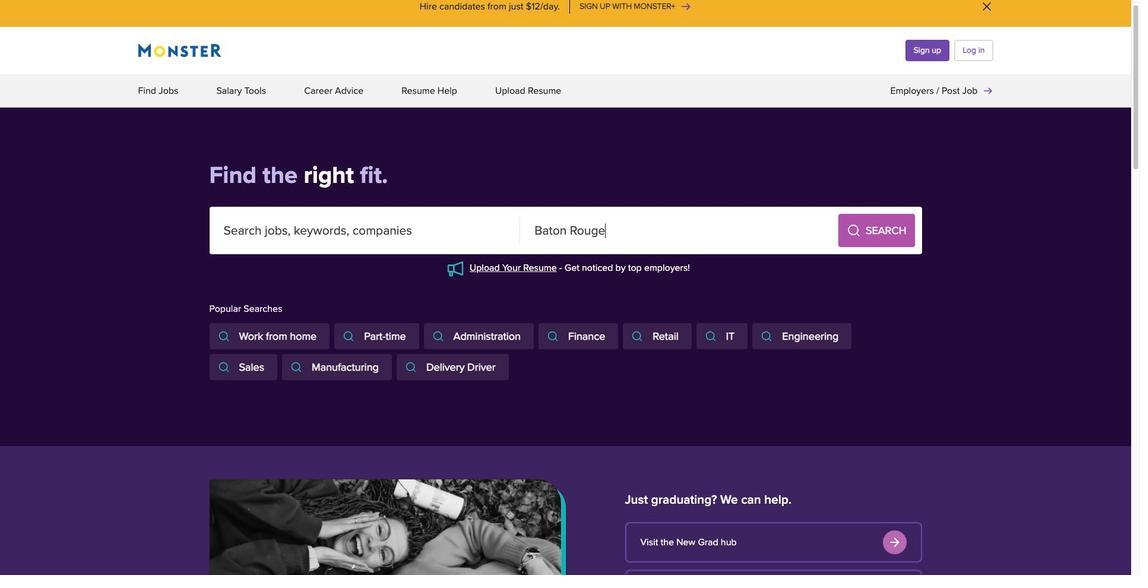 Task type: locate. For each thing, give the bounding box(es) containing it.
Search jobs, keywords, companies search field
[[209, 207, 521, 254]]

monster image
[[138, 43, 221, 58]]

Enter location or "remote" search field
[[521, 207, 832, 254]]



Task type: vqa. For each thing, say whether or not it's contained in the screenshot.
Enter location or "remote" SEARCH FIELD at the top
yes



